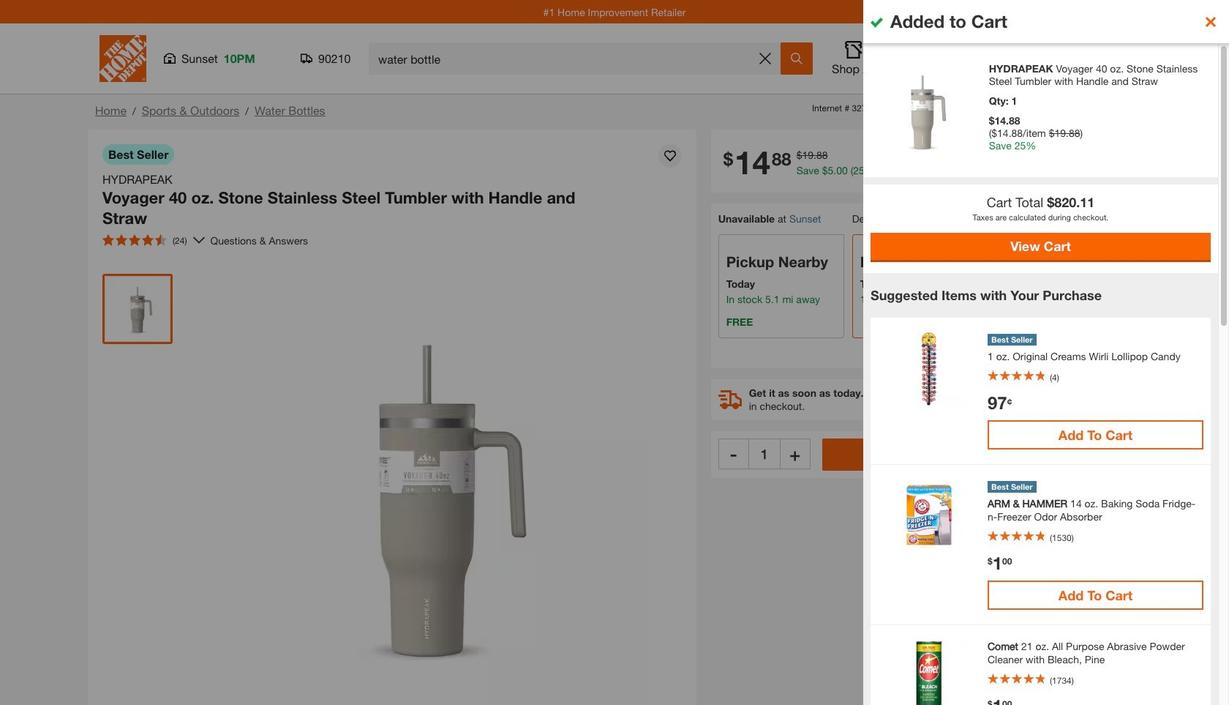 Task type: locate. For each thing, give the bounding box(es) containing it.
feedback link image
[[1210, 247, 1230, 327]]

hydrapeak water bottles hp voyager 40 stone 64.0 image
[[105, 277, 170, 341]]

4.5 stars image
[[102, 234, 167, 246]]

add to list image
[[664, 150, 676, 162]]

None field
[[749, 439, 780, 469]]



Task type: describe. For each thing, give the bounding box(es) containing it.
clear field icon image
[[760, 53, 772, 64]]

the home depot logo image
[[100, 35, 146, 82]]



Task type: vqa. For each thing, say whether or not it's contained in the screenshot.
OF to the left
no



